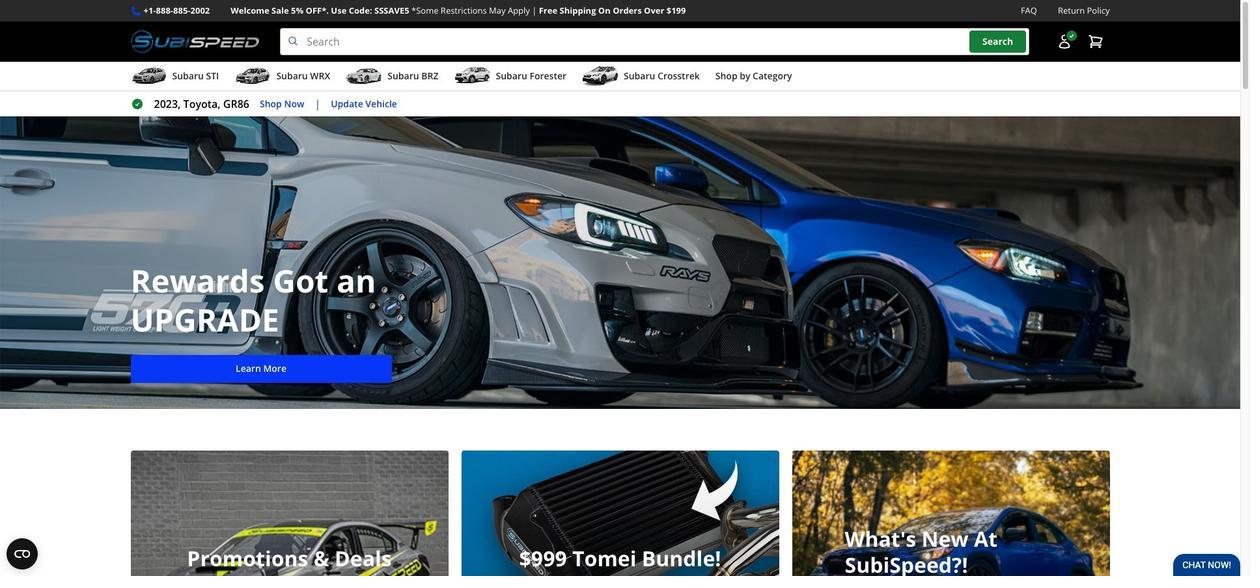 Task type: describe. For each thing, give the bounding box(es) containing it.
coilovers image
[[461, 451, 779, 577]]

a subaru sti thumbnail image image
[[131, 66, 167, 86]]

open widget image
[[7, 539, 38, 570]]

subispeed logo image
[[131, 28, 259, 55]]

deals image
[[131, 451, 448, 577]]



Task type: locate. For each thing, give the bounding box(es) containing it.
button image
[[1056, 34, 1072, 50]]

a subaru brz thumbnail image image
[[346, 66, 382, 86]]

a subaru crosstrek thumbnail image image
[[582, 66, 619, 86]]

earn rewards image
[[792, 451, 1110, 577]]

search input field
[[280, 28, 1029, 55]]

a subaru forester thumbnail image image
[[454, 66, 491, 86]]

rewards program image
[[0, 117, 1240, 410]]

a subaru wrx thumbnail image image
[[235, 66, 271, 86]]



Task type: vqa. For each thing, say whether or not it's contained in the screenshot.
2019 Subaru WRX STI's the sti
no



